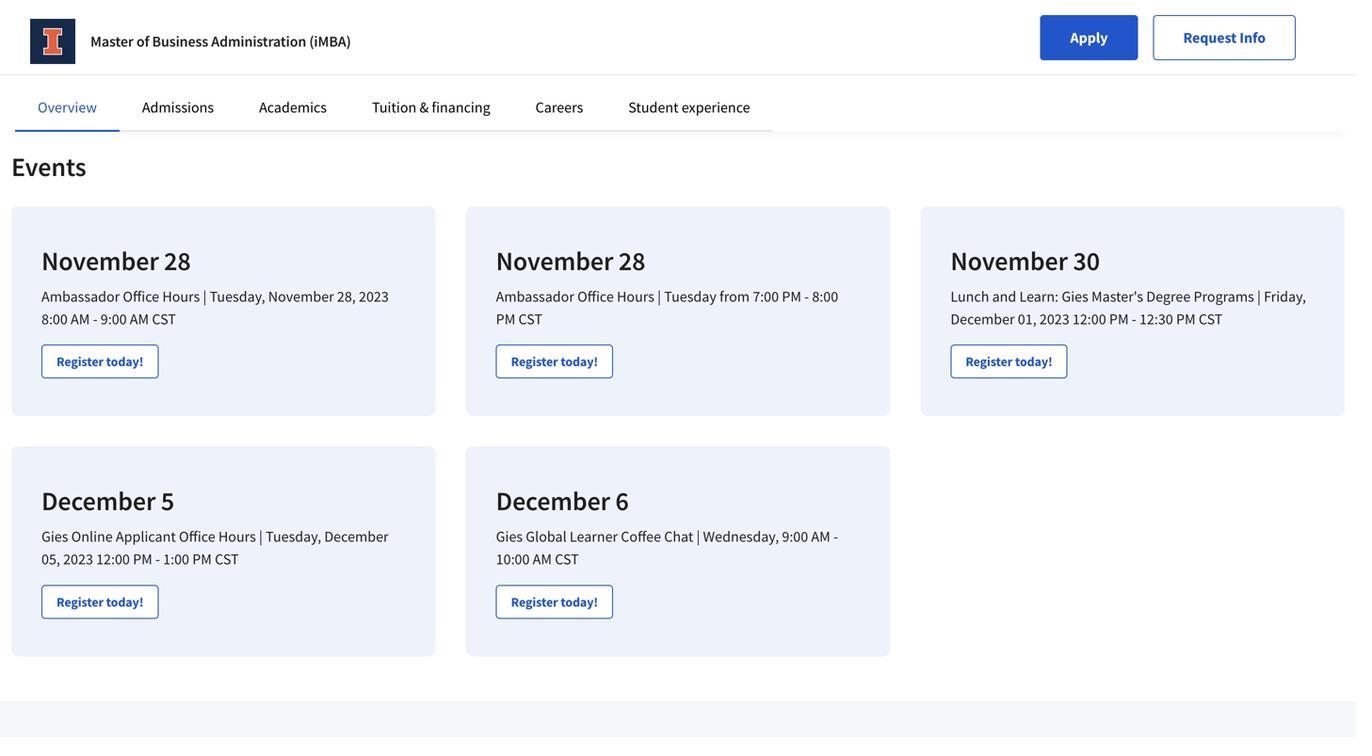 Task type: vqa. For each thing, say whether or not it's contained in the screenshot.
PIVOT
no



Task type: locate. For each thing, give the bounding box(es) containing it.
december
[[951, 310, 1015, 329], [41, 485, 156, 518], [496, 485, 611, 518], [324, 528, 389, 547]]

office
[[123, 287, 159, 306], [578, 287, 614, 306], [179, 528, 215, 547]]

admissions link
[[142, 98, 214, 117]]

| inside gies online applicant office hours | tuesday, december 05, 2023 12:00 pm - 1:00 pm cst
[[259, 528, 263, 547]]

1 horizontal spatial 12:00
[[1073, 310, 1107, 329]]

november 28
[[41, 245, 191, 278], [496, 245, 646, 278]]

programs
[[1194, 287, 1255, 306]]

2 ambassador from the left
[[496, 287, 575, 306]]

28 up ambassador office hours | tuesday, november 28, 2023 8:00 am - 9:00 am cst
[[164, 245, 191, 278]]

hours inside ambassador office hours | tuesday from 7:00 pm - 8:00 pm cst
[[617, 287, 655, 306]]

pm
[[782, 287, 802, 306], [496, 310, 516, 329], [1110, 310, 1129, 329], [1177, 310, 1196, 329], [133, 550, 152, 569], [192, 550, 212, 569]]

2 horizontal spatial 2023
[[1040, 310, 1070, 329]]

friday,
[[1265, 287, 1307, 306]]

0 horizontal spatial 2023
[[63, 550, 93, 569]]

november
[[41, 245, 159, 278], [496, 245, 614, 278], [951, 245, 1069, 278], [268, 287, 334, 306]]

hours
[[162, 287, 200, 306], [617, 287, 655, 306], [218, 528, 256, 547]]

1 vertical spatial 12:00
[[96, 550, 130, 569]]

november 30
[[951, 245, 1101, 278]]

1 horizontal spatial ambassador
[[496, 287, 575, 306]]

today! for 9:00
[[106, 354, 144, 370]]

0 horizontal spatial 28
[[164, 245, 191, 278]]

office for cst
[[578, 287, 614, 306]]

more
[[74, 34, 104, 51]]

28 up ambassador office hours | tuesday from 7:00 pm - 8:00 pm cst
[[619, 245, 646, 278]]

- inside gies global learner coffee chat | wednesday,  9:00 am - 10:00 am cst
[[834, 528, 839, 547]]

0 horizontal spatial ambassador
[[41, 287, 120, 306]]

november for 2023
[[951, 245, 1069, 278]]

0 horizontal spatial gies
[[41, 528, 68, 547]]

overview
[[38, 98, 97, 117]]

28,
[[337, 287, 356, 306]]

12:00
[[1073, 310, 1107, 329], [96, 550, 130, 569]]

2023 right '01,'
[[1040, 310, 1070, 329]]

register today!
[[57, 354, 144, 370], [511, 354, 598, 370], [966, 354, 1053, 370], [57, 594, 144, 611], [511, 594, 598, 611]]

8
[[65, 34, 72, 51]]

1 horizontal spatial 9:00
[[782, 528, 809, 547]]

register today! button for cst
[[496, 345, 614, 379]]

1 vertical spatial 8:00
[[41, 310, 68, 329]]

8:00 inside ambassador office hours | tuesday from 7:00 pm - 8:00 pm cst
[[813, 287, 839, 306]]

9:00
[[101, 310, 127, 329], [782, 528, 809, 547]]

register
[[57, 354, 104, 370], [511, 354, 558, 370], [966, 354, 1013, 370], [57, 594, 104, 611], [511, 594, 558, 611]]

business
[[152, 32, 208, 51]]

1 horizontal spatial hours
[[218, 528, 256, 547]]

28
[[164, 245, 191, 278], [619, 245, 646, 278]]

1 vertical spatial 9:00
[[782, 528, 809, 547]]

student
[[629, 98, 679, 117]]

tuesday
[[665, 287, 717, 306]]

6
[[616, 485, 629, 518]]

office inside gies online applicant office hours | tuesday, december 05, 2023 12:00 pm - 1:00 pm cst
[[179, 528, 215, 547]]

1 vertical spatial tuesday,
[[266, 528, 321, 547]]

register today! button for 2023
[[951, 345, 1068, 379]]

apply
[[1071, 28, 1109, 47]]

28 for tuesday,
[[164, 245, 191, 278]]

2 horizontal spatial hours
[[617, 287, 655, 306]]

ambassador inside ambassador office hours | tuesday, november 28, 2023 8:00 am - 9:00 am cst
[[41, 287, 120, 306]]

ambassador inside ambassador office hours | tuesday from 7:00 pm - 8:00 pm cst
[[496, 287, 575, 306]]

today!
[[106, 354, 144, 370], [561, 354, 598, 370], [1016, 354, 1053, 370], [106, 594, 144, 611], [561, 594, 598, 611]]

from
[[720, 287, 750, 306]]

5
[[161, 485, 174, 518]]

0 horizontal spatial hours
[[162, 287, 200, 306]]

-
[[805, 287, 810, 306], [93, 310, 98, 329], [1132, 310, 1137, 329], [834, 528, 839, 547], [155, 550, 160, 569]]

office inside ambassador office hours | tuesday from 7:00 pm - 8:00 pm cst
[[578, 287, 614, 306]]

gies right learn:
[[1062, 287, 1089, 306]]

gies inside gies online applicant office hours | tuesday, december 05, 2023 12:00 pm - 1:00 pm cst
[[41, 528, 68, 547]]

am
[[71, 310, 90, 329], [130, 310, 149, 329], [812, 528, 831, 547], [533, 550, 552, 569]]

0 horizontal spatial 8:00
[[41, 310, 68, 329]]

1 horizontal spatial tuesday,
[[266, 528, 321, 547]]

december inside lunch and learn: gies master's degree programs | friday, december 01, 2023 12:00 pm - 12:30 pm cst
[[951, 310, 1015, 329]]

today! for pm
[[106, 594, 144, 611]]

gies online applicant office hours | tuesday, december 05, 2023 12:00 pm - 1:00 pm cst
[[41, 528, 389, 569]]

apply button
[[1041, 15, 1139, 60]]

- inside lunch and learn: gies master's degree programs | friday, december 01, 2023 12:00 pm - 12:30 pm cst
[[1132, 310, 1137, 329]]

9:00 inside gies global learner coffee chat | wednesday,  9:00 am - 10:00 am cst
[[782, 528, 809, 547]]

cst inside gies online applicant office hours | tuesday, december 05, 2023 12:00 pm - 1:00 pm cst
[[215, 550, 239, 569]]

0 horizontal spatial november 28
[[41, 245, 191, 278]]

1 horizontal spatial november 28
[[496, 245, 646, 278]]

november for 9:00
[[41, 245, 159, 278]]

show
[[30, 34, 62, 51]]

- inside ambassador office hours | tuesday from 7:00 pm - 8:00 pm cst
[[805, 287, 810, 306]]

|
[[203, 287, 207, 306], [658, 287, 662, 306], [1258, 287, 1262, 306], [259, 528, 263, 547], [697, 528, 700, 547]]

0 horizontal spatial 9:00
[[101, 310, 127, 329]]

2023
[[359, 287, 389, 306], [1040, 310, 1070, 329], [63, 550, 93, 569]]

today! for cst
[[561, 354, 598, 370]]

1 horizontal spatial office
[[179, 528, 215, 547]]

november for cst
[[496, 245, 614, 278]]

december inside gies online applicant office hours | tuesday, december 05, 2023 12:00 pm - 1:00 pm cst
[[324, 528, 389, 547]]

ambassador
[[41, 287, 120, 306], [496, 287, 575, 306]]

9:00 inside ambassador office hours | tuesday, november 28, 2023 8:00 am - 9:00 am cst
[[101, 310, 127, 329]]

05,
[[41, 550, 60, 569]]

0 vertical spatial 8:00
[[813, 287, 839, 306]]

tuition & financing
[[372, 98, 491, 117]]

show 8 more button
[[15, 25, 119, 59]]

student experience
[[629, 98, 751, 117]]

1 november 28 from the left
[[41, 245, 191, 278]]

2 horizontal spatial office
[[578, 287, 614, 306]]

register today! button for pm
[[41, 586, 159, 619]]

register today! button for am
[[496, 586, 614, 619]]

1 horizontal spatial 8:00
[[813, 287, 839, 306]]

tuesday, inside ambassador office hours | tuesday, november 28, 2023 8:00 am - 9:00 am cst
[[210, 287, 265, 306]]

8:00
[[813, 287, 839, 306], [41, 310, 68, 329]]

2023 right 28,
[[359, 287, 389, 306]]

tuesday,
[[210, 287, 265, 306], [266, 528, 321, 547]]

register today! button for 9:00
[[41, 345, 159, 379]]

today! for am
[[561, 594, 598, 611]]

financing
[[432, 98, 491, 117]]

office inside ambassador office hours | tuesday, november 28, 2023 8:00 am - 9:00 am cst
[[123, 287, 159, 306]]

0 horizontal spatial office
[[123, 287, 159, 306]]

university of illinois gies college of business logo image
[[30, 19, 75, 64]]

2023 down online in the left of the page
[[63, 550, 93, 569]]

lunch and learn: gies master's degree programs | friday, december 01, 2023 12:00 pm - 12:30 pm cst
[[951, 287, 1307, 329]]

0 vertical spatial 12:00
[[1073, 310, 1107, 329]]

1 horizontal spatial gies
[[496, 528, 523, 547]]

2 vertical spatial 2023
[[63, 550, 93, 569]]

1 horizontal spatial 28
[[619, 245, 646, 278]]

careers link
[[536, 98, 584, 117]]

2023 inside ambassador office hours | tuesday, november 28, 2023 8:00 am - 9:00 am cst
[[359, 287, 389, 306]]

hours inside ambassador office hours | tuesday, november 28, 2023 8:00 am - 9:00 am cst
[[162, 287, 200, 306]]

12:00 down online in the left of the page
[[96, 550, 130, 569]]

0 vertical spatial 2023
[[359, 287, 389, 306]]

30
[[1074, 245, 1101, 278]]

&
[[420, 98, 429, 117]]

master
[[90, 32, 134, 51]]

0 horizontal spatial 12:00
[[96, 550, 130, 569]]

2 28 from the left
[[619, 245, 646, 278]]

1 vertical spatial 2023
[[1040, 310, 1070, 329]]

register today! button
[[41, 345, 159, 379], [496, 345, 614, 379], [951, 345, 1068, 379], [41, 586, 159, 619], [496, 586, 614, 619]]

student experience link
[[629, 98, 751, 117]]

online
[[71, 528, 113, 547]]

gies inside gies global learner coffee chat | wednesday,  9:00 am - 10:00 am cst
[[496, 528, 523, 547]]

overview link
[[38, 98, 97, 117]]

1 28 from the left
[[164, 245, 191, 278]]

0 horizontal spatial tuesday,
[[210, 287, 265, 306]]

register today! for pm
[[57, 594, 144, 611]]

2 horizontal spatial gies
[[1062, 287, 1089, 306]]

and
[[993, 287, 1017, 306]]

gies up 05,
[[41, 528, 68, 547]]

1 horizontal spatial 2023
[[359, 287, 389, 306]]

2 november 28 from the left
[[496, 245, 646, 278]]

gies up 10:00
[[496, 528, 523, 547]]

gies global learner coffee chat | wednesday,  9:00 am - 10:00 am cst
[[496, 528, 839, 569]]

10:00
[[496, 550, 530, 569]]

0 vertical spatial 9:00
[[101, 310, 127, 329]]

1 ambassador from the left
[[41, 287, 120, 306]]

ambassador for cst
[[496, 287, 575, 306]]

gies
[[1062, 287, 1089, 306], [41, 528, 68, 547], [496, 528, 523, 547]]

28 for tuesday
[[619, 245, 646, 278]]

cst
[[152, 310, 176, 329], [519, 310, 543, 329], [1199, 310, 1224, 329], [215, 550, 239, 569], [555, 550, 579, 569]]

request info button
[[1154, 15, 1297, 60]]

12:00 down master's
[[1073, 310, 1107, 329]]

0 vertical spatial tuesday,
[[210, 287, 265, 306]]



Task type: describe. For each thing, give the bounding box(es) containing it.
8:00 inside ambassador office hours | tuesday, november 28, 2023 8:00 am - 9:00 am cst
[[41, 310, 68, 329]]

register today! for cst
[[511, 354, 598, 370]]

7:00
[[753, 287, 779, 306]]

register for -
[[57, 354, 104, 370]]

request info
[[1184, 28, 1266, 47]]

admissions
[[142, 98, 214, 117]]

ambassador office hours | tuesday from 7:00 pm - 8:00 pm cst
[[496, 287, 839, 329]]

november inside ambassador office hours | tuesday, november 28, 2023 8:00 am - 9:00 am cst
[[268, 287, 334, 306]]

coffee
[[621, 528, 662, 547]]

lunch
[[951, 287, 990, 306]]

master of business administration (imba)
[[90, 32, 351, 51]]

global
[[526, 528, 567, 547]]

hours for tuesday,
[[162, 287, 200, 306]]

academics
[[259, 98, 327, 117]]

december 5
[[41, 485, 174, 518]]

today! for 2023
[[1016, 354, 1053, 370]]

gies for december 5
[[41, 528, 68, 547]]

1:00
[[163, 550, 189, 569]]

ambassador for 9:00
[[41, 287, 120, 306]]

tuition & financing link
[[372, 98, 491, 117]]

01,
[[1018, 310, 1037, 329]]

12:00 inside gies online applicant office hours | tuesday, december 05, 2023 12:00 pm - 1:00 pm cst
[[96, 550, 130, 569]]

register for pm
[[511, 354, 558, 370]]

november 28 for cst
[[496, 245, 646, 278]]

wednesday,
[[703, 528, 779, 547]]

careers
[[536, 98, 584, 117]]

request
[[1184, 28, 1237, 47]]

info
[[1240, 28, 1266, 47]]

gies inside lunch and learn: gies master's degree programs | friday, december 01, 2023 12:00 pm - 12:30 pm cst
[[1062, 287, 1089, 306]]

december 6
[[496, 485, 629, 518]]

register for 12:00
[[57, 594, 104, 611]]

of
[[136, 32, 149, 51]]

events
[[11, 150, 86, 183]]

degree
[[1147, 287, 1191, 306]]

applicant
[[116, 528, 176, 547]]

register today! for 9:00
[[57, 354, 144, 370]]

hours inside gies online applicant office hours | tuesday, december 05, 2023 12:00 pm - 1:00 pm cst
[[218, 528, 256, 547]]

cst inside lunch and learn: gies master's degree programs | friday, december 01, 2023 12:00 pm - 12:30 pm cst
[[1199, 310, 1224, 329]]

learner
[[570, 528, 618, 547]]

office for 9:00
[[123, 287, 159, 306]]

| inside lunch and learn: gies master's degree programs | friday, december 01, 2023 12:00 pm - 12:30 pm cst
[[1258, 287, 1262, 306]]

register for 01,
[[966, 354, 1013, 370]]

12:30
[[1140, 310, 1174, 329]]

- inside ambassador office hours | tuesday, november 28, 2023 8:00 am - 9:00 am cst
[[93, 310, 98, 329]]

administration
[[211, 32, 306, 51]]

- inside gies online applicant office hours | tuesday, december 05, 2023 12:00 pm - 1:00 pm cst
[[155, 550, 160, 569]]

gies for december 6
[[496, 528, 523, 547]]

cst inside gies global learner coffee chat | wednesday,  9:00 am - 10:00 am cst
[[555, 550, 579, 569]]

learn:
[[1020, 287, 1059, 306]]

cst inside ambassador office hours | tuesday from 7:00 pm - 8:00 pm cst
[[519, 310, 543, 329]]

chat
[[665, 528, 694, 547]]

show 8 more
[[30, 34, 104, 51]]

master's
[[1092, 287, 1144, 306]]

november 28 for 9:00
[[41, 245, 191, 278]]

academics link
[[259, 98, 327, 117]]

(imba)
[[309, 32, 351, 51]]

tuition
[[372, 98, 417, 117]]

ambassador office hours | tuesday, november 28, 2023 8:00 am - 9:00 am cst
[[41, 287, 389, 329]]

register today! for am
[[511, 594, 598, 611]]

2023 inside lunch and learn: gies master's degree programs | friday, december 01, 2023 12:00 pm - 12:30 pm cst
[[1040, 310, 1070, 329]]

12:00 inside lunch and learn: gies master's degree programs | friday, december 01, 2023 12:00 pm - 12:30 pm cst
[[1073, 310, 1107, 329]]

register for 10:00
[[511, 594, 558, 611]]

tuesday, inside gies online applicant office hours | tuesday, december 05, 2023 12:00 pm - 1:00 pm cst
[[266, 528, 321, 547]]

experience
[[682, 98, 751, 117]]

| inside gies global learner coffee chat | wednesday,  9:00 am - 10:00 am cst
[[697, 528, 700, 547]]

2023 inside gies online applicant office hours | tuesday, december 05, 2023 12:00 pm - 1:00 pm cst
[[63, 550, 93, 569]]

register today! for 2023
[[966, 354, 1053, 370]]

| inside ambassador office hours | tuesday, november 28, 2023 8:00 am - 9:00 am cst
[[203, 287, 207, 306]]

cst inside ambassador office hours | tuesday, november 28, 2023 8:00 am - 9:00 am cst
[[152, 310, 176, 329]]

| inside ambassador office hours | tuesday from 7:00 pm - 8:00 pm cst
[[658, 287, 662, 306]]

hours for tuesday
[[617, 287, 655, 306]]



